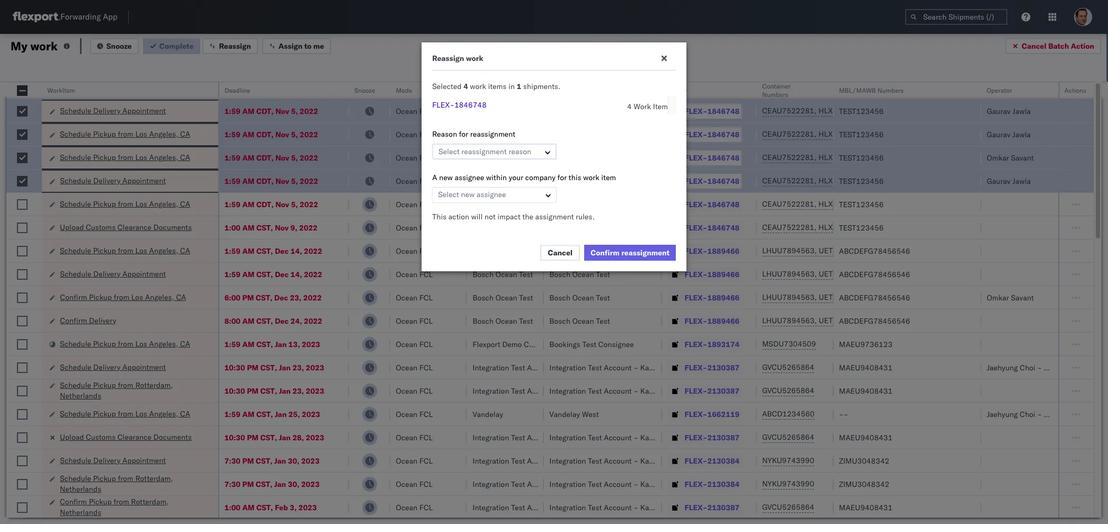 Task type: describe. For each thing, give the bounding box(es) containing it.
rotterdam, for 10:30 pm cst, jan 23, 2023
[[135, 380, 173, 390]]

10 ocean fcl from the top
[[396, 316, 433, 326]]

client name
[[473, 86, 508, 94]]

4 account from the top
[[604, 456, 632, 466]]

2 1:59 from the top
[[224, 130, 241, 139]]

13 ocean fcl from the top
[[396, 386, 433, 396]]

container numbers button
[[757, 80, 823, 99]]

operator
[[987, 86, 1013, 94]]

10 am from the top
[[242, 339, 255, 349]]

2 schedule pickup from los angeles, ca from the top
[[60, 153, 190, 162]]

reassign work
[[432, 54, 484, 63]]

this action will not impact the assignment rules.
[[432, 212, 595, 221]]

23, for schedule delivery appointment
[[293, 363, 304, 372]]

pickup for 'confirm pickup from rotterdam, netherlands' button
[[89, 497, 112, 506]]

work right my
[[30, 38, 58, 53]]

2 upload from the top
[[60, 432, 84, 442]]

schedule delivery appointment for 10:30 pm cst, jan 23, 2023
[[60, 362, 166, 372]]

numbers for mbl/mawb numbers
[[878, 86, 904, 94]]

cancel for cancel batch action
[[1022, 41, 1047, 51]]

schedule delivery appointment link for 1:59 am cst, dec 14, 2022
[[60, 268, 166, 279]]

1 maeu9408431 from the top
[[839, 363, 893, 372]]

pickup for schedule pickup from los angeles, ca button corresponding to 1:59 am cdt, nov 5, 2022
[[93, 199, 116, 209]]

select reassignment reason
[[439, 147, 532, 156]]

gaurav jawla for fourth schedule delivery appointment link from the bottom
[[987, 176, 1031, 186]]

jan down 13,
[[279, 363, 291, 372]]

14, for schedule pickup from los angeles, ca
[[291, 246, 302, 256]]

23, for confirm pickup from los angeles, ca
[[290, 293, 302, 302]]

1 10:30 from the top
[[224, 363, 245, 372]]

2023 right 13,
[[302, 339, 320, 349]]

1:00 for 1:00 am cst, feb 3, 2023
[[224, 503, 241, 512]]

7 ocean fcl from the top
[[396, 246, 433, 256]]

feb
[[275, 503, 288, 512]]

12 resize handle column header from the left
[[1082, 82, 1094, 524]]

within
[[486, 173, 507, 182]]

9 resize handle column header from the left
[[821, 82, 834, 524]]

5 resize handle column header from the left
[[455, 82, 467, 524]]

4 ocean fcl from the top
[[396, 176, 433, 186]]

3 1:59 from the top
[[224, 153, 241, 162]]

1 karl from the top
[[641, 363, 654, 372]]

angeles, for 1:59 am cst, dec 14, 2022
[[149, 246, 178, 255]]

6 lagerfeld from the top
[[656, 503, 688, 512]]

this
[[569, 173, 582, 182]]

1 2130387 from the top
[[708, 363, 740, 372]]

confirm pickup from rotterdam, netherlands link
[[60, 496, 204, 517]]

8:00
[[224, 316, 241, 326]]

9 ocean fcl from the top
[[396, 293, 433, 302]]

2 karl from the top
[[641, 386, 654, 396]]

will
[[471, 212, 483, 221]]

item
[[602, 173, 616, 182]]

savant for abcdefg78456546
[[1011, 293, 1034, 302]]

3,
[[290, 503, 297, 512]]

assign to me button
[[262, 38, 331, 54]]

17 fcl from the top
[[420, 479, 433, 489]]

test123456 for fourth schedule delivery appointment link from the bottom
[[839, 176, 884, 186]]

flex
[[668, 86, 680, 94]]

gaurav for 1st schedule delivery appointment link from the top of the page
[[987, 106, 1011, 116]]

delivery up upload customs clearance documents 'button'
[[93, 176, 120, 185]]

schedule pickup from los angeles, ca button for 1:59 am cst, jan 25, 2023
[[60, 408, 190, 420]]

2 10:30 from the top
[[224, 386, 245, 396]]

cst, down 1:59 am cst, jan 25, 2023
[[260, 433, 277, 442]]

2 customs from the top
[[86, 432, 116, 442]]

5 lagerfeld from the top
[[656, 479, 688, 489]]

work
[[634, 102, 651, 111]]

9 am from the top
[[242, 316, 255, 326]]

consignee button
[[544, 84, 652, 95]]

app
[[103, 12, 117, 22]]

dec for confirm pickup from los angeles, ca
[[274, 293, 288, 302]]

2 5, from the top
[[291, 130, 298, 139]]

jan left 28,
[[279, 433, 291, 442]]

17 ocean fcl from the top
[[396, 479, 433, 489]]

1 schedule delivery appointment button from the top
[[60, 105, 166, 117]]

5 integration from the top
[[550, 479, 586, 489]]

forwarding
[[60, 12, 101, 22]]

6 am from the top
[[242, 223, 255, 232]]

snooze button
[[90, 38, 139, 54]]

3 10:30 from the top
[[224, 433, 245, 442]]

schedule pickup from rotterdam, netherlands button for 10:30 pm cst, jan 23, 2023
[[60, 380, 204, 402]]

3 ceau7522281, from the top
[[762, 153, 817, 162]]

west
[[582, 409, 599, 419]]

assignment
[[535, 212, 574, 221]]

pm up 1:59 am cst, jan 25, 2023
[[247, 386, 259, 396]]

1 ocean fcl from the top
[[396, 106, 433, 116]]

deadline button
[[219, 84, 339, 95]]

6 resize handle column header from the left
[[532, 82, 544, 524]]

3 resize handle column header from the left
[[337, 82, 349, 524]]

consignee for flexport demo consignee
[[524, 339, 560, 349]]

5 integration test account - karl lagerfeld from the top
[[550, 479, 688, 489]]

1 nyku9743990 from the top
[[762, 456, 815, 465]]

2 account from the top
[[604, 386, 632, 396]]

2023 down 1:59 am cst, jan 13, 2023
[[306, 363, 324, 372]]

1 1:59 from the top
[[224, 106, 241, 116]]

snooze inside button
[[106, 41, 132, 51]]

1:59 am cdt, nov 5, 2022 for fourth schedule delivery appointment link from the bottom
[[224, 176, 318, 186]]

0 vertical spatial for
[[459, 129, 468, 139]]

1 fcl from the top
[[420, 106, 433, 116]]

angeles, for 1:59 am cdt, nov 5, 2022
[[149, 199, 178, 209]]

7 am from the top
[[242, 246, 255, 256]]

2 schedule pickup from los angeles, ca button from the top
[[60, 152, 190, 164]]

reassignment for confirm
[[622, 248, 670, 258]]

1 integration test account - karl lagerfeld from the top
[[550, 363, 688, 372]]

from inside the confirm pickup from rotterdam, netherlands
[[114, 497, 129, 506]]

choi
[[1020, 363, 1036, 372]]

los for 6:00 pm cst, dec 23, 2022
[[131, 292, 143, 302]]

appointment for 10:30 pm cst, jan 23, 2023
[[122, 362, 166, 372]]

1889466 for schedule pickup from los angeles, ca
[[708, 246, 740, 256]]

los for 1:59 am cst, dec 14, 2022
[[135, 246, 147, 255]]

10 fcl from the top
[[420, 316, 433, 326]]

schedule pickup from rotterdam, netherlands button for 7:30 pm cst, jan 30, 2023
[[60, 473, 204, 495]]

5 ocean fcl from the top
[[396, 200, 433, 209]]

8 resize handle column header from the left
[[744, 82, 757, 524]]

savant for test123456
[[1011, 153, 1034, 162]]

1:59 am cdt, nov 5, 2022 for first schedule pickup from los angeles, ca link from the top
[[224, 130, 318, 139]]

2 7:30 pm cst, jan 30, 2023 from the top
[[224, 479, 320, 489]]

2 lagerfeld from the top
[[656, 386, 688, 396]]

5 am from the top
[[242, 200, 255, 209]]

0 vertical spatial reassignment
[[470, 129, 516, 139]]

2 flex-2130384 from the top
[[685, 479, 740, 489]]

25,
[[289, 409, 300, 419]]

1 flex-2130387 from the top
[[685, 363, 740, 372]]

lhuu7894563, for confirm pickup from los angeles, ca
[[762, 292, 817, 302]]

consignee inside button
[[550, 86, 580, 94]]

1:59 am cst, dec 14, 2022 for schedule delivery appointment
[[224, 269, 322, 279]]

reason
[[432, 129, 457, 139]]

2 appointment from the top
[[122, 176, 166, 185]]

6:00 pm cst, dec 23, 2022
[[224, 293, 322, 302]]

reassign for reassign
[[219, 41, 251, 51]]

schedule pickup from rotterdam, netherlands link for 7:30
[[60, 473, 204, 494]]

1 am from the top
[[242, 106, 255, 116]]

flex-1662119
[[685, 409, 740, 419]]

this
[[432, 212, 447, 221]]

client
[[473, 86, 490, 94]]

assign to me
[[279, 41, 324, 51]]

14, for schedule delivery appointment
[[291, 269, 302, 279]]

flexport demo consignee
[[473, 339, 560, 349]]

4 2130387 from the top
[[708, 503, 740, 512]]

action
[[449, 212, 469, 221]]

ca for 6:00 pm cst, dec 23, 2022
[[176, 292, 186, 302]]

cst, up 1:59 am cst, jan 25, 2023
[[260, 386, 277, 396]]

container numbers
[[762, 82, 791, 99]]

pm down 1:59 am cst, jan 13, 2023
[[247, 363, 259, 372]]

omkar savant for abcdefg78456546
[[987, 293, 1034, 302]]

1662119
[[708, 409, 740, 419]]

pm right 6:00
[[242, 293, 254, 302]]

6 ceau7522281, from the top
[[762, 223, 817, 232]]

2 gaurav from the top
[[987, 130, 1011, 139]]

confirm delivery button
[[60, 315, 116, 327]]

clearance inside 'button'
[[118, 222, 152, 232]]

5 account from the top
[[604, 479, 632, 489]]

ceau7522281, hlxu6269489, hlxu8034992 for fourth schedule delivery appointment button from the bottom
[[762, 176, 927, 185]]

work right this
[[583, 173, 600, 182]]

cdt, for 2nd schedule pickup from los angeles, ca link
[[256, 153, 274, 162]]

1 schedule pickup from los angeles, ca link from the top
[[60, 129, 190, 139]]

3 lagerfeld from the top
[[656, 433, 688, 442]]

delivery for 10:30 pm cst, jan 23, 2023
[[93, 362, 120, 372]]

angeles, for 1:59 am cst, jan 13, 2023
[[149, 339, 178, 348]]

2 2130384 from the top
[[708, 479, 740, 489]]

7 resize handle column header from the left
[[650, 82, 663, 524]]

2 integration from the top
[[550, 386, 586, 396]]

not
[[485, 212, 496, 221]]

9,
[[291, 223, 297, 232]]

9 fcl from the top
[[420, 293, 433, 302]]

5 hlxu8034992 from the top
[[875, 199, 927, 209]]

the
[[523, 212, 534, 221]]

24,
[[291, 316, 302, 326]]

2023 right 28,
[[306, 433, 324, 442]]

selected 4 work items in 1 shipments.
[[432, 82, 561, 91]]

lhuu7894563, uetu5238478 for schedule pickup from los angeles, ca
[[762, 246, 871, 255]]

a
[[432, 173, 437, 182]]

reassign for reassign work
[[432, 54, 464, 63]]

a new assignee within your company for this work item
[[432, 173, 616, 182]]

1 2130384 from the top
[[708, 456, 740, 466]]

impact
[[498, 212, 521, 221]]

reassignment for select
[[462, 147, 507, 156]]

netherlands for 1:00 am cst, feb 3, 2023
[[60, 507, 101, 517]]

13,
[[289, 339, 300, 349]]

ceau7522281, hlxu6269489, hlxu8034992 for second schedule pickup from los angeles, ca button
[[762, 153, 927, 162]]

schedule pickup from los angeles, ca button for 1:59 am cst, jan 13, 2023
[[60, 338, 190, 350]]

hlxu6269489, for first schedule pickup from los angeles, ca link from the top
[[819, 129, 873, 139]]

in
[[509, 82, 515, 91]]

confirm for confirm pickup from rotterdam, netherlands
[[60, 497, 87, 506]]

hlxu6269489, for 2nd schedule pickup from los angeles, ca link
[[819, 153, 873, 162]]

1:59 am cst, dec 14, 2022 for schedule pickup from los angeles, ca
[[224, 246, 322, 256]]

batch
[[1049, 41, 1070, 51]]

pm down 1:59 am cst, jan 25, 2023
[[247, 433, 259, 442]]

abcdefg78456546 for confirm delivery
[[839, 316, 911, 326]]

10 schedule from the top
[[60, 380, 91, 390]]

select for select new assignee
[[438, 190, 459, 199]]

1 horizontal spatial 4
[[627, 102, 632, 111]]

2 schedule delivery appointment from the top
[[60, 176, 166, 185]]

1:00 am cst, nov 9, 2022
[[224, 223, 318, 232]]

2023 up 1:59 am cst, jan 25, 2023
[[306, 386, 324, 396]]

documents for second upload customs clearance documents link from the bottom of the page
[[153, 222, 192, 232]]

workitem button
[[42, 84, 208, 95]]

4 ceau7522281, from the top
[[762, 176, 817, 185]]

2 fcl from the top
[[420, 130, 433, 139]]

mbl/mawb numbers button
[[834, 84, 971, 95]]

cst, down 1:59 am cst, jan 13, 2023
[[260, 363, 277, 372]]

3 flex-2130387 from the top
[[685, 433, 740, 442]]

omkar for abcdefg78456546
[[987, 293, 1009, 302]]

schedule delivery appointment link for 10:30 pm cst, jan 23, 2023
[[60, 362, 166, 372]]

1 zimu3048342 from the top
[[839, 456, 890, 466]]

flex-1846748 link
[[432, 100, 487, 112]]

confirm reassignment button
[[585, 245, 676, 261]]

demo
[[502, 339, 522, 349]]

1 upload customs clearance documents link from the top
[[60, 222, 192, 232]]

1:59 am cst, jan 25, 2023
[[224, 409, 320, 419]]

omkar savant for test123456
[[987, 153, 1034, 162]]

lhuu7894563, for confirm delivery
[[762, 316, 817, 325]]

28,
[[293, 433, 304, 442]]

9 1:59 from the top
[[224, 409, 241, 419]]

4 lagerfeld from the top
[[656, 456, 688, 466]]

confirm pickup from rotterdam, netherlands
[[60, 497, 169, 517]]

flex-1889466 for schedule delivery appointment
[[685, 269, 740, 279]]

actions
[[1065, 86, 1087, 94]]

cst, up 10:30 pm cst, jan 28, 2023
[[256, 409, 273, 419]]

confirm for confirm delivery
[[60, 316, 87, 325]]

7 1:59 from the top
[[224, 269, 241, 279]]

1893174
[[708, 339, 740, 349]]

cst, up 6:00 pm cst, dec 23, 2022
[[256, 269, 273, 279]]

cancel batch action
[[1022, 41, 1095, 51]]

pickup for second schedule pickup from los angeles, ca button
[[93, 153, 116, 162]]

hlxu6269489, for fourth schedule delivery appointment link from the bottom
[[819, 176, 873, 185]]

mbl/mawb
[[839, 86, 876, 94]]

confirm delivery
[[60, 316, 116, 325]]

12 ocean fcl from the top
[[396, 363, 433, 372]]

2023 right 3,
[[299, 503, 317, 512]]

1 7:30 from the top
[[224, 456, 241, 466]]

uetu5238478 for schedule pickup from los angeles, ca
[[819, 246, 871, 255]]

jaehyung
[[987, 363, 1018, 372]]

schedule delivery appointment button for 7:30 pm cst, jan 30, 2023
[[60, 455, 166, 467]]

2 ocean fcl from the top
[[396, 130, 433, 139]]

1 ceau7522281, from the top
[[762, 106, 817, 116]]

cst, down 10:30 pm cst, jan 28, 2023
[[256, 456, 273, 466]]

schedule pickup from los angeles, ca link for 1:59 am cst, jan 25, 2023
[[60, 408, 190, 419]]

item
[[653, 102, 668, 111]]

cst, left 'feb'
[[256, 503, 273, 512]]

uetu5238478 for schedule delivery appointment
[[819, 269, 871, 279]]

4 flex-2130387 from the top
[[685, 503, 740, 512]]

los for 1:59 am cst, jan 25, 2023
[[135, 409, 147, 418]]

15 fcl from the top
[[420, 433, 433, 442]]

1 integration from the top
[[550, 363, 586, 372]]

bookings
[[550, 339, 581, 349]]

schedule pickup from los angeles, ca for 1:59 am cdt, nov 5, 2022
[[60, 199, 190, 209]]

my work
[[11, 38, 58, 53]]

6 1:59 from the top
[[224, 246, 241, 256]]

5 cdt, from the top
[[256, 200, 274, 209]]

2 integration test account - karl lagerfeld from the top
[[550, 386, 688, 396]]

cancel batch action button
[[1006, 38, 1102, 54]]

3 5, from the top
[[291, 153, 298, 162]]



Task type: vqa. For each thing, say whether or not it's contained in the screenshot.
Service
no



Task type: locate. For each thing, give the bounding box(es) containing it.
schedule delivery appointment button for 1:59 am cst, dec 14, 2022
[[60, 268, 166, 280]]

1:59 am cst, jan 13, 2023
[[224, 339, 320, 349]]

reassignment inside "button"
[[622, 248, 670, 258]]

snooze down app
[[106, 41, 132, 51]]

1 vertical spatial 30,
[[288, 479, 300, 489]]

cancel inside 'button'
[[548, 248, 573, 258]]

1 vertical spatial 10:30
[[224, 386, 245, 396]]

delivery down the workitem button
[[93, 106, 120, 116]]

None checkbox
[[17, 85, 28, 96], [17, 129, 28, 140], [17, 152, 28, 163], [17, 199, 28, 210], [17, 316, 28, 326], [17, 362, 28, 373], [17, 385, 28, 396], [17, 479, 28, 489], [17, 502, 28, 513], [17, 85, 28, 96], [17, 129, 28, 140], [17, 152, 28, 163], [17, 199, 28, 210], [17, 316, 28, 326], [17, 362, 28, 373], [17, 385, 28, 396], [17, 479, 28, 489], [17, 502, 28, 513]]

2 schedule delivery appointment button from the top
[[60, 175, 166, 187]]

5 schedule delivery appointment from the top
[[60, 455, 166, 465]]

0 vertical spatial 23,
[[290, 293, 302, 302]]

new for select
[[461, 190, 475, 199]]

2023 up 1:00 am cst, feb 3, 2023
[[301, 479, 320, 489]]

name
[[492, 86, 508, 94]]

dec up 8:00 am cst, dec 24, 2022
[[274, 293, 288, 302]]

2 lhuu7894563, uetu5238478 from the top
[[762, 269, 871, 279]]

origin
[[1060, 363, 1081, 372]]

ceau7522281, hlxu6269489, hlxu8034992
[[762, 106, 927, 116], [762, 129, 927, 139], [762, 153, 927, 162], [762, 176, 927, 185], [762, 199, 927, 209], [762, 223, 927, 232]]

numbers inside container numbers
[[762, 91, 789, 99]]

2 gvcu5265864 from the top
[[762, 386, 815, 395]]

selected
[[432, 82, 462, 91]]

1 vertical spatial clearance
[[118, 432, 152, 442]]

0 vertical spatial documents
[[153, 222, 192, 232]]

schedule delivery appointment up confirm pickup from los angeles, ca
[[60, 269, 166, 278]]

am
[[242, 106, 255, 116], [242, 130, 255, 139], [242, 153, 255, 162], [242, 176, 255, 186], [242, 200, 255, 209], [242, 223, 255, 232], [242, 246, 255, 256], [242, 269, 255, 279], [242, 316, 255, 326], [242, 339, 255, 349], [242, 409, 255, 419], [242, 503, 255, 512]]

23, up 24,
[[290, 293, 302, 302]]

appointment
[[122, 106, 166, 116], [122, 176, 166, 185], [122, 269, 166, 278], [122, 362, 166, 372], [122, 455, 166, 465]]

hlxu8034992 for 1st schedule delivery appointment link from the top of the page
[[875, 106, 927, 116]]

work left items
[[470, 82, 486, 91]]

1846748
[[455, 100, 487, 110], [708, 106, 740, 116], [708, 130, 740, 139], [708, 153, 740, 162], [708, 176, 740, 186], [708, 200, 740, 209], [708, 223, 740, 232]]

resize handle column header
[[29, 82, 42, 524], [205, 82, 218, 524], [337, 82, 349, 524], [378, 82, 391, 524], [455, 82, 467, 524], [532, 82, 544, 524], [650, 82, 663, 524], [744, 82, 757, 524], [821, 82, 834, 524], [969, 82, 982, 524], [1046, 82, 1059, 524], [1082, 82, 1094, 524]]

mode
[[396, 86, 412, 94]]

angeles, for 1:59 am cst, jan 25, 2023
[[149, 409, 178, 418]]

new for a
[[439, 173, 453, 182]]

23, up 25,
[[293, 386, 304, 396]]

4 1889466 from the top
[[708, 316, 740, 326]]

schedule pickup from los angeles, ca link for 1:59 am cdt, nov 5, 2022
[[60, 198, 190, 209]]

my
[[11, 38, 27, 53]]

pickup for schedule pickup from los angeles, ca button associated with 1:59 am cst, jan 25, 2023
[[93, 409, 116, 418]]

0 vertical spatial 7:30 pm cst, jan 30, 2023
[[224, 456, 320, 466]]

4 am from the top
[[242, 176, 255, 186]]

cst, down 8:00 am cst, dec 24, 2022
[[256, 339, 273, 349]]

confirm for confirm pickup from los angeles, ca
[[60, 292, 87, 302]]

mbl/mawb numbers
[[839, 86, 904, 94]]

1 vertical spatial reassignment
[[462, 147, 507, 156]]

gvcu5265864
[[762, 362, 815, 372], [762, 386, 815, 395], [762, 432, 815, 442], [762, 502, 815, 512]]

3 account from the top
[[604, 433, 632, 442]]

dec for schedule pickup from los angeles, ca
[[275, 246, 289, 256]]

cst, up 8:00 am cst, dec 24, 2022
[[256, 293, 273, 302]]

agent
[[1083, 363, 1102, 372]]

appointment for 7:30 pm cst, jan 30, 2023
[[122, 455, 166, 465]]

confirm pickup from los angeles, ca
[[60, 292, 186, 302]]

netherlands inside the confirm pickup from rotterdam, netherlands
[[60, 507, 101, 517]]

0 horizontal spatial new
[[439, 173, 453, 182]]

1 vertical spatial 2130384
[[708, 479, 740, 489]]

0 vertical spatial omkar
[[987, 153, 1009, 162]]

1 vertical spatial 7:30
[[224, 479, 241, 489]]

0 horizontal spatial reassign
[[219, 41, 251, 51]]

2 vertical spatial reassignment
[[622, 248, 670, 258]]

dec down 1:00 am cst, nov 9, 2022 at the top left
[[275, 246, 289, 256]]

upload customs clearance documents for first upload customs clearance documents link from the bottom of the page
[[60, 432, 192, 442]]

gaurav jawla for 1st schedule delivery appointment link from the top of the page
[[987, 106, 1031, 116]]

4 hlxu6269489, from the top
[[819, 176, 873, 185]]

delivery inside "button"
[[89, 316, 116, 325]]

0 vertical spatial savant
[[1011, 153, 1034, 162]]

cancel left batch
[[1022, 41, 1047, 51]]

assignee for a new assignee within your company for this work item
[[455, 173, 484, 182]]

1 schedule delivery appointment link from the top
[[60, 105, 166, 116]]

3 abcdefg78456546 from the top
[[839, 293, 911, 302]]

cst, left the 9,
[[256, 223, 273, 232]]

pm down 10:30 pm cst, jan 28, 2023
[[242, 456, 254, 466]]

reassign inside reassign button
[[219, 41, 251, 51]]

0 vertical spatial 7:30
[[224, 456, 241, 466]]

reason
[[509, 147, 532, 156]]

0 vertical spatial 1:59 am cst, dec 14, 2022
[[224, 246, 322, 256]]

4 5, from the top
[[291, 176, 298, 186]]

4 maeu9408431 from the top
[[839, 503, 893, 512]]

pickup for first schedule pickup from los angeles, ca button from the top of the page
[[93, 129, 116, 139]]

confirm reassignment
[[591, 248, 670, 258]]

1:59 am cdt, nov 5, 2022 for 2nd schedule pickup from los angeles, ca link
[[224, 153, 318, 162]]

1 vertical spatial 7:30 pm cst, jan 30, 2023
[[224, 479, 320, 489]]

1 vertical spatial jawla
[[1013, 130, 1031, 139]]

1 horizontal spatial for
[[558, 173, 567, 182]]

items
[[488, 82, 507, 91]]

2 1:59 am cdt, nov 5, 2022 from the top
[[224, 130, 318, 139]]

1 appointment from the top
[[122, 106, 166, 116]]

upload customs clearance documents button
[[60, 222, 192, 233]]

2 vertical spatial netherlands
[[60, 507, 101, 517]]

5 schedule pickup from los angeles, ca link from the top
[[60, 338, 190, 349]]

rotterdam, for 1:00 am cst, feb 3, 2023
[[131, 497, 169, 506]]

0 vertical spatial upload customs clearance documents link
[[60, 222, 192, 232]]

3 schedule delivery appointment from the top
[[60, 269, 166, 278]]

cdt, for first schedule pickup from los angeles, ca link from the top
[[256, 130, 274, 139]]

0 vertical spatial 14,
[[291, 246, 302, 256]]

confirm pickup from los angeles, ca link
[[60, 292, 186, 302]]

reason for reassignment
[[432, 129, 516, 139]]

delivery down confirm pickup from los angeles, ca button
[[89, 316, 116, 325]]

pm
[[242, 293, 254, 302], [247, 363, 259, 372], [247, 386, 259, 396], [247, 433, 259, 442], [242, 456, 254, 466], [242, 479, 254, 489]]

1
[[517, 82, 521, 91]]

assignee
[[455, 173, 484, 182], [477, 190, 506, 199]]

lhuu7894563, uetu5238478 for schedule delivery appointment
[[762, 269, 871, 279]]

pickup for schedule pickup from rotterdam, netherlands button associated with 10:30 pm cst, jan 23, 2023
[[93, 380, 116, 390]]

zimu3048342
[[839, 456, 890, 466], [839, 479, 890, 489]]

confirm inside the confirm pickup from rotterdam, netherlands
[[60, 497, 87, 506]]

karl
[[641, 363, 654, 372], [641, 386, 654, 396], [641, 433, 654, 442], [641, 456, 654, 466], [641, 479, 654, 489], [641, 503, 654, 512]]

0 vertical spatial snooze
[[106, 41, 132, 51]]

documents inside 'button'
[[153, 222, 192, 232]]

jan left 13,
[[275, 339, 287, 349]]

id
[[681, 86, 688, 94]]

customs inside 'button'
[[86, 222, 116, 232]]

hlxu8034992 for 2nd schedule pickup from los angeles, ca link
[[875, 153, 927, 162]]

reassign up the deadline
[[219, 41, 251, 51]]

1 vertical spatial gaurav jawla
[[987, 130, 1031, 139]]

2022
[[300, 106, 318, 116], [300, 130, 318, 139], [300, 153, 318, 162], [300, 176, 318, 186], [300, 200, 318, 209], [299, 223, 318, 232], [304, 246, 322, 256], [304, 269, 322, 279], [303, 293, 322, 302], [304, 316, 322, 326]]

12 am from the top
[[242, 503, 255, 512]]

schedule delivery appointment button
[[60, 105, 166, 117], [60, 175, 166, 187], [60, 268, 166, 280], [60, 362, 166, 373], [60, 455, 166, 467]]

upload inside 'button'
[[60, 222, 84, 232]]

cst, up 1:59 am cst, jan 13, 2023
[[256, 316, 273, 326]]

7:30 down 10:30 pm cst, jan 28, 2023
[[224, 456, 241, 466]]

1 vertical spatial cancel
[[548, 248, 573, 258]]

3 maeu9408431 from the top
[[839, 433, 893, 442]]

16 fcl from the top
[[420, 456, 433, 466]]

assignee up "select new assignee"
[[455, 173, 484, 182]]

pickup inside the confirm pickup from rotterdam, netherlands
[[89, 497, 112, 506]]

1 horizontal spatial cancel
[[1022, 41, 1047, 51]]

1:59 am cst, dec 14, 2022 down 1:00 am cst, nov 9, 2022 at the top left
[[224, 246, 322, 256]]

1 vertical spatial zimu3048342
[[839, 479, 890, 489]]

consignee right 1 at top
[[550, 86, 580, 94]]

2 vertical spatial jawla
[[1013, 176, 1031, 186]]

cancel down assignment
[[548, 248, 573, 258]]

schedule delivery appointment button up upload customs clearance documents 'button'
[[60, 175, 166, 187]]

1 vertical spatial documents
[[153, 432, 192, 442]]

me
[[313, 41, 324, 51]]

1 vertical spatial new
[[461, 190, 475, 199]]

angeles,
[[149, 129, 178, 139], [149, 153, 178, 162], [149, 199, 178, 209], [149, 246, 178, 255], [145, 292, 174, 302], [149, 339, 178, 348], [149, 409, 178, 418]]

30, down 28,
[[288, 456, 300, 466]]

0 vertical spatial gaurav jawla
[[987, 106, 1031, 116]]

1 schedule pickup from los angeles, ca button from the top
[[60, 129, 190, 140]]

select up this
[[438, 190, 459, 199]]

1 horizontal spatial vandelay
[[550, 409, 580, 419]]

7 schedule from the top
[[60, 269, 91, 278]]

numbers inside button
[[878, 86, 904, 94]]

4 work item
[[627, 102, 668, 111]]

1 jawla from the top
[[1013, 106, 1031, 116]]

1 vertical spatial schedule pickup from rotterdam, netherlands link
[[60, 473, 204, 494]]

upload customs clearance documents for second upload customs clearance documents link from the bottom of the page
[[60, 222, 192, 232]]

jan up 'feb'
[[274, 479, 286, 489]]

2 upload customs clearance documents from the top
[[60, 432, 192, 442]]

1 vertical spatial schedule pickup from rotterdam, netherlands button
[[60, 473, 204, 495]]

schedule delivery appointment link
[[60, 105, 166, 116], [60, 175, 166, 186], [60, 268, 166, 279], [60, 362, 166, 372], [60, 455, 166, 466]]

10:30 pm cst, jan 23, 2023 down 1:59 am cst, jan 13, 2023
[[224, 363, 324, 372]]

deadline
[[224, 86, 250, 94]]

2 schedule pickup from los angeles, ca link from the top
[[60, 152, 190, 163]]

1 lhuu7894563, from the top
[[762, 246, 817, 255]]

2 upload customs clearance documents link from the top
[[60, 432, 192, 442]]

account
[[604, 363, 632, 372], [604, 386, 632, 396], [604, 433, 632, 442], [604, 456, 632, 466], [604, 479, 632, 489], [604, 503, 632, 512]]

0 vertical spatial zimu3048342
[[839, 456, 890, 466]]

flex id
[[668, 86, 688, 94]]

0 vertical spatial rotterdam,
[[135, 380, 173, 390]]

5 ceau7522281, hlxu6269489, hlxu8034992 from the top
[[762, 199, 927, 209]]

angeles, for 6:00 pm cst, dec 23, 2022
[[145, 292, 174, 302]]

15 ocean fcl from the top
[[396, 433, 433, 442]]

0 vertical spatial upload customs clearance documents
[[60, 222, 192, 232]]

0 horizontal spatial cancel
[[548, 248, 573, 258]]

None checkbox
[[17, 106, 28, 116], [17, 176, 28, 186], [17, 222, 28, 233], [17, 246, 28, 256], [17, 269, 28, 280], [17, 292, 28, 303], [17, 339, 28, 349], [17, 409, 28, 419], [17, 432, 28, 443], [17, 455, 28, 466], [17, 106, 28, 116], [17, 176, 28, 186], [17, 222, 28, 233], [17, 246, 28, 256], [17, 269, 28, 280], [17, 292, 28, 303], [17, 339, 28, 349], [17, 409, 28, 419], [17, 432, 28, 443], [17, 455, 28, 466]]

2023
[[302, 339, 320, 349], [306, 363, 324, 372], [306, 386, 324, 396], [302, 409, 320, 419], [306, 433, 324, 442], [301, 456, 320, 466], [301, 479, 320, 489], [299, 503, 317, 512]]

3 lhuu7894563, from the top
[[762, 292, 817, 302]]

2 vertical spatial 23,
[[293, 386, 304, 396]]

cdt, for fourth schedule delivery appointment link from the bottom
[[256, 176, 274, 186]]

30, up 3,
[[288, 479, 300, 489]]

reassign button
[[203, 38, 258, 54]]

pm up 1:00 am cst, feb 3, 2023
[[242, 479, 254, 489]]

flex-1889466 for confirm delivery
[[685, 316, 740, 326]]

for right reason
[[459, 129, 468, 139]]

cst, up 1:00 am cst, feb 3, 2023
[[256, 479, 273, 489]]

schedule delivery appointment link up upload customs clearance documents 'button'
[[60, 175, 166, 186]]

dec left 24,
[[275, 316, 289, 326]]

14, down the 9,
[[291, 246, 302, 256]]

1:59 am cdt, nov 5, 2022
[[224, 106, 318, 116], [224, 130, 318, 139], [224, 153, 318, 162], [224, 176, 318, 186], [224, 200, 318, 209]]

0 horizontal spatial numbers
[[762, 91, 789, 99]]

4 schedule delivery appointment link from the top
[[60, 362, 166, 372]]

cancel for cancel
[[548, 248, 573, 258]]

your
[[509, 173, 523, 182]]

0 vertical spatial 10:30 pm cst, jan 23, 2023
[[224, 363, 324, 372]]

5 schedule delivery appointment button from the top
[[60, 455, 166, 467]]

14, up 6:00 pm cst, dec 23, 2022
[[291, 269, 302, 279]]

1 1889466 from the top
[[708, 246, 740, 256]]

jan up 25,
[[279, 386, 291, 396]]

4 abcdefg78456546 from the top
[[839, 316, 911, 326]]

10:30 down 1:59 am cst, jan 25, 2023
[[224, 433, 245, 442]]

2 abcdefg78456546 from the top
[[839, 269, 911, 279]]

10:30 pm cst, jan 23, 2023
[[224, 363, 324, 372], [224, 386, 324, 396]]

5 test123456 from the top
[[839, 200, 884, 209]]

ca for 1:59 am cst, jan 13, 2023
[[180, 339, 190, 348]]

schedule pickup from rotterdam, netherlands link for 10:30
[[60, 380, 204, 401]]

0 vertical spatial reassign
[[219, 41, 251, 51]]

7:30 up 1:00 am cst, feb 3, 2023
[[224, 479, 241, 489]]

jaehyung choi - test origin agent
[[987, 363, 1102, 372]]

schedule pickup from rotterdam, netherlands button
[[60, 380, 204, 402], [60, 473, 204, 495]]

ca for 1:59 am cst, jan 25, 2023
[[180, 409, 190, 418]]

test123456 for 1st schedule delivery appointment link from the top of the page
[[839, 106, 884, 116]]

6 schedule pickup from los angeles, ca from the top
[[60, 409, 190, 418]]

ca for 1:59 am cst, dec 14, 2022
[[180, 246, 190, 255]]

rotterdam, inside the confirm pickup from rotterdam, netherlands
[[131, 497, 169, 506]]

0 vertical spatial 2130384
[[708, 456, 740, 466]]

numbers right mbl/mawb
[[878, 86, 904, 94]]

shipments.
[[523, 82, 561, 91]]

1889466
[[708, 246, 740, 256], [708, 269, 740, 279], [708, 293, 740, 302], [708, 316, 740, 326]]

work
[[30, 38, 58, 53], [466, 54, 484, 63], [470, 82, 486, 91], [583, 173, 600, 182]]

jan left 25,
[[275, 409, 287, 419]]

1 30, from the top
[[288, 456, 300, 466]]

5 schedule pickup from los angeles, ca from the top
[[60, 339, 190, 348]]

snooze left mode
[[355, 86, 375, 94]]

1 upload from the top
[[60, 222, 84, 232]]

0 vertical spatial gaurav
[[987, 106, 1011, 116]]

10:30 pm cst, jan 23, 2023 up 1:59 am cst, jan 25, 2023
[[224, 386, 324, 396]]

pickup for schedule pickup from rotterdam, netherlands button associated with 7:30 pm cst, jan 30, 2023
[[93, 473, 116, 483]]

1 vertical spatial omkar savant
[[987, 293, 1034, 302]]

3 schedule from the top
[[60, 153, 91, 162]]

1 1:59 am cst, dec 14, 2022 from the top
[[224, 246, 322, 256]]

0 vertical spatial 4
[[464, 82, 468, 91]]

lhuu7894563, for schedule delivery appointment
[[762, 269, 817, 279]]

1:59
[[224, 106, 241, 116], [224, 130, 241, 139], [224, 153, 241, 162], [224, 176, 241, 186], [224, 200, 241, 209], [224, 246, 241, 256], [224, 269, 241, 279], [224, 339, 241, 349], [224, 409, 241, 419]]

6 integration from the top
[[550, 503, 586, 512]]

rules.
[[576, 212, 595, 221]]

schedule delivery appointment link down the workitem button
[[60, 105, 166, 116]]

forwarding app link
[[13, 12, 117, 22]]

3 appointment from the top
[[122, 269, 166, 278]]

schedule pickup from los angeles, ca for 1:59 am cst, jan 13, 2023
[[60, 339, 190, 348]]

0 vertical spatial nyku9743990
[[762, 456, 815, 465]]

0 vertical spatial new
[[439, 173, 453, 182]]

delivery for 7:30 pm cst, jan 30, 2023
[[93, 455, 120, 465]]

2 1:00 from the top
[[224, 503, 241, 512]]

cancel button
[[541, 245, 580, 261]]

schedule delivery appointment button up the confirm pickup from rotterdam, netherlands
[[60, 455, 166, 467]]

4 schedule pickup from los angeles, ca from the top
[[60, 246, 190, 255]]

schedule delivery appointment link for 7:30 pm cst, jan 30, 2023
[[60, 455, 166, 466]]

1:59 am cdt, nov 5, 2022 for 1st schedule delivery appointment link from the top of the page
[[224, 106, 318, 116]]

1 vertical spatial upload customs clearance documents
[[60, 432, 192, 442]]

1 vertical spatial for
[[558, 173, 567, 182]]

schedule delivery appointment button up confirm pickup from los angeles, ca
[[60, 268, 166, 280]]

new up action
[[461, 190, 475, 199]]

delivery down confirm delivery "button"
[[93, 362, 120, 372]]

23, down 13,
[[293, 363, 304, 372]]

assignee down within on the top left of the page
[[477, 190, 506, 199]]

select new assignee
[[438, 190, 506, 199]]

0 vertical spatial jawla
[[1013, 106, 1031, 116]]

23,
[[290, 293, 302, 302], [293, 363, 304, 372], [293, 386, 304, 396]]

schedule delivery appointment button down confirm delivery "button"
[[60, 362, 166, 373]]

14 ocean fcl from the top
[[396, 409, 433, 419]]

angeles, inside button
[[145, 292, 174, 302]]

1 vertical spatial 1:59 am cst, dec 14, 2022
[[224, 269, 322, 279]]

1 vertical spatial 1:00
[[224, 503, 241, 512]]

0 vertical spatial 30,
[[288, 456, 300, 466]]

0 vertical spatial netherlands
[[60, 391, 101, 400]]

4 1:59 am cdt, nov 5, 2022 from the top
[[224, 176, 318, 186]]

vandelay for vandelay west
[[550, 409, 580, 419]]

reassignment
[[470, 129, 516, 139], [462, 147, 507, 156], [622, 248, 670, 258]]

reassign up selected
[[432, 54, 464, 63]]

delivery up the confirm pickup from rotterdam, netherlands
[[93, 455, 120, 465]]

schedule delivery appointment up upload customs clearance documents 'button'
[[60, 176, 166, 185]]

2 7:30 from the top
[[224, 479, 241, 489]]

flex-1889466 for confirm pickup from los angeles, ca
[[685, 293, 740, 302]]

4 schedule pickup from los angeles, ca button from the top
[[60, 245, 190, 257]]

8 1:59 from the top
[[224, 339, 241, 349]]

1 vertical spatial omkar
[[987, 293, 1009, 302]]

2 schedule pickup from rotterdam, netherlands from the top
[[60, 473, 173, 494]]

4 ceau7522281, hlxu6269489, hlxu8034992 from the top
[[762, 176, 927, 185]]

0 vertical spatial flex-2130384
[[685, 456, 740, 466]]

1 vertical spatial schedule pickup from rotterdam, netherlands
[[60, 473, 173, 494]]

1 horizontal spatial numbers
[[878, 86, 904, 94]]

2 cdt, from the top
[[256, 130, 274, 139]]

11 schedule from the top
[[60, 409, 91, 418]]

1 vertical spatial upload customs clearance documents link
[[60, 432, 192, 442]]

snooze
[[106, 41, 132, 51], [355, 86, 375, 94]]

schedule pickup from rotterdam, netherlands for 7:30 pm cst, jan 30, 2023
[[60, 473, 173, 494]]

1 vertical spatial snooze
[[355, 86, 375, 94]]

1 vertical spatial assignee
[[477, 190, 506, 199]]

1 abcdefg78456546 from the top
[[839, 246, 911, 256]]

0 vertical spatial schedule pickup from rotterdam, netherlands link
[[60, 380, 204, 401]]

2 vertical spatial gaurav
[[987, 176, 1011, 186]]

schedule pickup from los angeles, ca link for 1:59 am cst, jan 13, 2023
[[60, 338, 190, 349]]

1 schedule pickup from rotterdam, netherlands button from the top
[[60, 380, 204, 402]]

schedule delivery appointment up the confirm pickup from rotterdam, netherlands
[[60, 455, 166, 465]]

los for 1:59 am cdt, nov 5, 2022
[[135, 199, 147, 209]]

2130384
[[708, 456, 740, 466], [708, 479, 740, 489]]

4 left 'work'
[[627, 102, 632, 111]]

3 integration from the top
[[550, 433, 586, 442]]

omkar for test123456
[[987, 153, 1009, 162]]

flex-2130387 button
[[668, 360, 742, 375], [668, 360, 742, 375], [668, 383, 742, 398], [668, 383, 742, 398], [668, 430, 742, 445], [668, 430, 742, 445], [668, 500, 742, 515], [668, 500, 742, 515]]

1 horizontal spatial snooze
[[355, 86, 375, 94]]

assign
[[279, 41, 303, 51]]

appointment for 1:59 am cst, dec 14, 2022
[[122, 269, 166, 278]]

test123456
[[839, 106, 884, 116], [839, 130, 884, 139], [839, 153, 884, 162], [839, 176, 884, 186], [839, 200, 884, 209], [839, 223, 884, 232]]

work up client
[[466, 54, 484, 63]]

0 vertical spatial customs
[[86, 222, 116, 232]]

ceau7522281, hlxu6269489, hlxu8034992 for fifth schedule delivery appointment button from the bottom
[[762, 106, 927, 116]]

1 vertical spatial reassign
[[432, 54, 464, 63]]

msdu7304509
[[762, 339, 816, 349]]

0 vertical spatial schedule pickup from rotterdam, netherlands button
[[60, 380, 204, 402]]

jan down 10:30 pm cst, jan 28, 2023
[[274, 456, 286, 466]]

schedule delivery appointment for 7:30 pm cst, jan 30, 2023
[[60, 455, 166, 465]]

10:30 up 1:59 am cst, jan 25, 2023
[[224, 386, 245, 396]]

Search Shipments (/) text field
[[906, 9, 1008, 25]]

schedule delivery appointment down confirm delivery "button"
[[60, 362, 166, 372]]

6 integration test account - karl lagerfeld from the top
[[550, 503, 688, 512]]

0 vertical spatial schedule pickup from rotterdam, netherlands
[[60, 380, 173, 400]]

0 vertical spatial assignee
[[455, 173, 484, 182]]

test123456 for first schedule pickup from los angeles, ca link from the top
[[839, 130, 884, 139]]

0 horizontal spatial for
[[459, 129, 468, 139]]

1 vertical spatial gaurav
[[987, 130, 1011, 139]]

4 test123456 from the top
[[839, 176, 884, 186]]

12 fcl from the top
[[420, 363, 433, 372]]

2 vertical spatial gaurav jawla
[[987, 176, 1031, 186]]

0 vertical spatial upload
[[60, 222, 84, 232]]

0 vertical spatial select
[[439, 147, 460, 156]]

rotterdam, for 7:30 pm cst, jan 30, 2023
[[135, 473, 173, 483]]

1889466 for confirm pickup from los angeles, ca
[[708, 293, 740, 302]]

1 schedule delivery appointment from the top
[[60, 106, 166, 116]]

hlxu8034992 for fourth schedule delivery appointment link from the bottom
[[875, 176, 927, 185]]

6 account from the top
[[604, 503, 632, 512]]

11 fcl from the top
[[420, 339, 433, 349]]

2 resize handle column header from the left
[[205, 82, 218, 524]]

5 appointment from the top
[[122, 455, 166, 465]]

los inside button
[[131, 292, 143, 302]]

11 ocean fcl from the top
[[396, 339, 433, 349]]

2023 right 25,
[[302, 409, 320, 419]]

consignee right demo
[[524, 339, 560, 349]]

1889466 for schedule delivery appointment
[[708, 269, 740, 279]]

cst, down 1:00 am cst, nov 9, 2022 at the top left
[[256, 246, 273, 256]]

upload customs clearance documents
[[60, 222, 192, 232], [60, 432, 192, 442]]

2 maeu9408431 from the top
[[839, 386, 893, 396]]

10:30 down 1:59 am cst, jan 13, 2023
[[224, 363, 245, 372]]

schedule pickup from rotterdam, netherlands for 10:30 pm cst, jan 23, 2023
[[60, 380, 173, 400]]

3 integration test account - karl lagerfeld from the top
[[550, 433, 688, 442]]

4 appointment from the top
[[122, 362, 166, 372]]

1 vertical spatial 23,
[[293, 363, 304, 372]]

1 1:00 from the top
[[224, 223, 241, 232]]

1:59 am cst, dec 14, 2022 up 6:00 pm cst, dec 23, 2022
[[224, 269, 322, 279]]

3 am from the top
[[242, 153, 255, 162]]

1 vertical spatial rotterdam,
[[135, 473, 173, 483]]

1 horizontal spatial new
[[461, 190, 475, 199]]

1 7:30 pm cst, jan 30, 2023 from the top
[[224, 456, 320, 466]]

reassign
[[219, 41, 251, 51], [432, 54, 464, 63]]

consignee
[[550, 86, 580, 94], [524, 339, 560, 349], [599, 339, 634, 349]]

1 vertical spatial netherlands
[[60, 484, 101, 494]]

1 vertical spatial 4
[[627, 102, 632, 111]]

numbers for container numbers
[[762, 91, 789, 99]]

2023 down 28,
[[301, 456, 320, 466]]

0 horizontal spatial vandelay
[[473, 409, 503, 419]]

1889466 for confirm delivery
[[708, 316, 740, 326]]

maeu9736123
[[839, 339, 893, 349]]

2 am from the top
[[242, 130, 255, 139]]

confirm
[[591, 248, 620, 258], [60, 292, 87, 302], [60, 316, 87, 325], [60, 497, 87, 506]]

abcdefg78456546 for schedule pickup from los angeles, ca
[[839, 246, 911, 256]]

1 horizontal spatial reassign
[[432, 54, 464, 63]]

1 vertical spatial 14,
[[291, 269, 302, 279]]

schedule pickup from los angeles, ca for 1:59 am cst, dec 14, 2022
[[60, 246, 190, 255]]

savant
[[1011, 153, 1034, 162], [1011, 293, 1034, 302]]

abcdefg78456546 for schedule delivery appointment
[[839, 269, 911, 279]]

0 horizontal spatial 4
[[464, 82, 468, 91]]

2 uetu5238478 from the top
[[819, 269, 871, 279]]

delivery up confirm pickup from los angeles, ca
[[93, 269, 120, 278]]

1 lhuu7894563, uetu5238478 from the top
[[762, 246, 871, 255]]

schedule delivery appointment
[[60, 106, 166, 116], [60, 176, 166, 185], [60, 269, 166, 278], [60, 362, 166, 372], [60, 455, 166, 465]]

new right a
[[439, 173, 453, 182]]

4 left client
[[464, 82, 468, 91]]

schedule delivery appointment button down the workitem button
[[60, 105, 166, 117]]

confirm delivery link
[[60, 315, 116, 326]]

0 vertical spatial 1:00
[[224, 223, 241, 232]]

flex-2130387
[[685, 363, 740, 372], [685, 386, 740, 396], [685, 433, 740, 442], [685, 503, 740, 512]]

flex-2130384
[[685, 456, 740, 466], [685, 479, 740, 489]]

0 vertical spatial cancel
[[1022, 41, 1047, 51]]

1 gaurav jawla from the top
[[987, 106, 1031, 116]]

1 vertical spatial 10:30 pm cst, jan 23, 2023
[[224, 386, 324, 396]]

schedule delivery appointment link down confirm delivery "button"
[[60, 362, 166, 372]]

dec up 6:00 pm cst, dec 23, 2022
[[275, 269, 289, 279]]

cdt, for 1st schedule delivery appointment link from the top of the page
[[256, 106, 274, 116]]

2 vertical spatial 10:30
[[224, 433, 245, 442]]

6 schedule from the top
[[60, 246, 91, 255]]

1 schedule pickup from los angeles, ca from the top
[[60, 129, 190, 139]]

2 gaurav jawla from the top
[[987, 130, 1031, 139]]

1 gvcu5265864 from the top
[[762, 362, 815, 372]]

1 vertical spatial flex-2130384
[[685, 479, 740, 489]]

0 vertical spatial 10:30
[[224, 363, 245, 372]]

schedule delivery appointment button for 10:30 pm cst, jan 23, 2023
[[60, 362, 166, 373]]

5 schedule pickup from los angeles, ca button from the top
[[60, 338, 190, 350]]

documents for first upload customs clearance documents link from the bottom of the page
[[153, 432, 192, 442]]

1 vertical spatial customs
[[86, 432, 116, 442]]

pickup for confirm pickup from los angeles, ca button
[[89, 292, 112, 302]]

gaurav jawla
[[987, 106, 1031, 116], [987, 130, 1031, 139], [987, 176, 1031, 186]]

pickup for schedule pickup from los angeles, ca button corresponding to 1:59 am cst, jan 13, 2023
[[93, 339, 116, 348]]

flexport. image
[[13, 12, 60, 22]]

4 uetu5238478 from the top
[[819, 316, 871, 325]]

confirm pickup from los angeles, ca button
[[60, 292, 186, 303]]

schedule delivery appointment down the workitem button
[[60, 106, 166, 116]]

1 schedule pickup from rotterdam, netherlands link from the top
[[60, 380, 204, 401]]

0 vertical spatial clearance
[[118, 222, 152, 232]]

for left this
[[558, 173, 567, 182]]

select down reason
[[439, 147, 460, 156]]

1:00 for 1:00 am cst, nov 9, 2022
[[224, 223, 241, 232]]

1:00 am cst, feb 3, 2023
[[224, 503, 317, 512]]

1 1:59 am cdt, nov 5, 2022 from the top
[[224, 106, 318, 116]]

1 vertical spatial select
[[438, 190, 459, 199]]

schedule pickup from los angeles, ca
[[60, 129, 190, 139], [60, 153, 190, 162], [60, 199, 190, 209], [60, 246, 190, 255], [60, 339, 190, 348], [60, 409, 190, 418]]

numbers down container
[[762, 91, 789, 99]]

7:30 pm cst, jan 30, 2023 up 1:00 am cst, feb 3, 2023
[[224, 479, 320, 489]]

company
[[525, 173, 556, 182]]

schedule delivery appointment link up confirm pickup from los angeles, ca
[[60, 268, 166, 279]]

mode button
[[391, 84, 457, 95]]

1 vertical spatial savant
[[1011, 293, 1034, 302]]

netherlands for 10:30 pm cst, jan 23, 2023
[[60, 391, 101, 400]]

1 vertical spatial upload
[[60, 432, 84, 442]]

flex-1893174
[[685, 339, 740, 349]]

numbers
[[878, 86, 904, 94], [762, 91, 789, 99]]

0 horizontal spatial snooze
[[106, 41, 132, 51]]

consignee right "bookings" on the bottom
[[599, 339, 634, 349]]

1 vertical spatial nyku9743990
[[762, 479, 815, 489]]

8:00 am cst, dec 24, 2022
[[224, 316, 322, 326]]

cancel inside button
[[1022, 41, 1047, 51]]

schedule delivery appointment link up the confirm pickup from rotterdam, netherlands
[[60, 455, 166, 466]]

flexport
[[473, 339, 501, 349]]

hlxu6269489, for 1st schedule delivery appointment link from the top of the page
[[819, 106, 873, 116]]

3 uetu5238478 from the top
[[819, 292, 871, 302]]

13 schedule from the top
[[60, 473, 91, 483]]

flex-1889466 for schedule pickup from los angeles, ca
[[685, 246, 740, 256]]

select
[[439, 147, 460, 156], [438, 190, 459, 199]]

fcl
[[420, 106, 433, 116], [420, 130, 433, 139], [420, 153, 433, 162], [420, 176, 433, 186], [420, 200, 433, 209], [420, 223, 433, 232], [420, 246, 433, 256], [420, 269, 433, 279], [420, 293, 433, 302], [420, 316, 433, 326], [420, 339, 433, 349], [420, 363, 433, 372], [420, 386, 433, 396], [420, 409, 433, 419], [420, 433, 433, 442], [420, 456, 433, 466], [420, 479, 433, 489], [420, 503, 433, 512]]

ca inside button
[[176, 292, 186, 302]]



